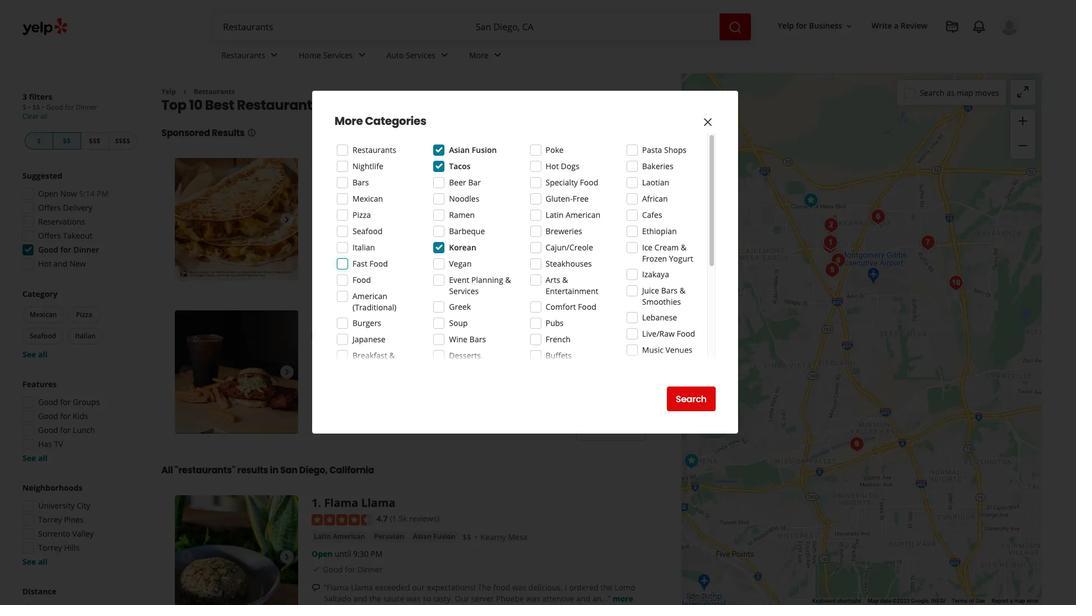 Task type: locate. For each thing, give the bounding box(es) containing it.
cafes
[[643, 210, 663, 220]]

2 previous image from the top
[[179, 551, 193, 564]]

google image
[[685, 591, 722, 606]]

2 until from the top
[[335, 549, 351, 560]]

0 vertical spatial italian
[[353, 242, 375, 253]]

american inside american (traditional)
[[353, 291, 388, 302]]

1 vertical spatial i
[[448, 224, 450, 235]]

asian
[[449, 145, 470, 155], [413, 532, 432, 542]]

search for search as map moves
[[920, 87, 945, 98]]

zoom in image
[[1017, 114, 1030, 128]]

1 horizontal spatial mexican
[[353, 194, 383, 204]]

$$ down "filters"
[[32, 103, 40, 112]]

24 chevron down v2 image inside more link
[[491, 48, 505, 62]]

window
[[489, 224, 518, 235]]

all for neighborhoods
[[38, 557, 48, 568]]

None search field
[[214, 13, 754, 40]]

data
[[881, 599, 892, 605]]

use
[[976, 599, 986, 605]]

yelp for the yelp "link"
[[162, 87, 176, 96]]

1 vertical spatial tacos
[[430, 180, 449, 190]]

notifications image
[[973, 20, 987, 34]]

hot up the 4.3
[[376, 311, 397, 326]]

1 vertical spatial takeout
[[370, 262, 396, 272]]

more for more categories
[[335, 113, 363, 129]]

0 vertical spatial torrey
[[38, 515, 62, 526]]

san right near
[[357, 96, 383, 115]]

1 vertical spatial $
[[37, 136, 41, 146]]

1 horizontal spatial $$
[[63, 136, 71, 146]]

16 speech v2 image for "so
[[312, 214, 321, 223]]

error
[[1027, 599, 1039, 605]]

16 checkmark v2 image for start
[[312, 424, 321, 433]]

i inside ""flama llama exceeded our expectations! the food was delicious. i ordered the lomo saltado and the sauce was so tasty. our server phoebe was attentive and an…""
[[565, 583, 567, 593]]

all for features
[[38, 453, 48, 464]]

steakhouses
[[546, 259, 592, 269]]

see for university
[[22, 557, 36, 568]]

food
[[580, 177, 599, 188], [370, 259, 388, 269], [353, 275, 371, 285], [578, 302, 597, 312], [677, 329, 696, 339]]

16 checkmark v2 image
[[359, 262, 368, 271]]

1 . flama llama
[[312, 496, 396, 511]]

chicken shop
[[425, 347, 470, 357]]

0 vertical spatial seafood
[[353, 226, 383, 237]]

for up $$ button
[[65, 103, 74, 112]]

services inside home services 'link'
[[323, 50, 353, 60]]

16 speech v2 image
[[312, 214, 321, 223], [312, 584, 321, 593]]

0 vertical spatial 16 checkmark v2 image
[[312, 262, 321, 271]]

desserts
[[449, 351, 481, 361]]

takeout
[[63, 231, 93, 241], [370, 262, 396, 272], [443, 424, 469, 434]]

chicken shop button
[[423, 347, 473, 358]]

open for open now 5:14 pm
[[38, 188, 58, 199]]

& inside breakfast & brunch
[[390, 351, 395, 361]]

0 horizontal spatial more
[[335, 113, 363, 129]]

taco
[[312, 158, 338, 174]]

0 vertical spatial food
[[563, 224, 580, 235]]

breakfast & brunch
[[314, 180, 380, 190], [353, 351, 395, 372]]

got
[[425, 213, 437, 223], [452, 224, 464, 235], [536, 224, 548, 235]]

food inside ""flama llama exceeded our expectations! the food was delicious. i ordered the lomo saltado and the sauce was so tasty. our server phoebe was attentive and an…""
[[494, 583, 511, 593]]

the down speaker
[[475, 224, 487, 235]]

2 vertical spatial 16 checkmark v2 image
[[312, 566, 321, 575]]

to up things
[[621, 213, 628, 223]]

2 offers from the top
[[38, 231, 61, 241]]

1 vertical spatial latin
[[314, 532, 331, 542]]

open up 16 speaks spanish v2 icon
[[312, 364, 333, 375]]

comfort food
[[546, 302, 597, 312]]

1 vertical spatial diego,
[[299, 465, 328, 477]]

1 horizontal spatial asian
[[449, 145, 470, 155]]

& left (new)
[[390, 351, 395, 361]]

see all for university
[[22, 557, 48, 568]]

latin inside more categories dialog
[[546, 210, 564, 220]]

3 see all from the top
[[22, 557, 48, 568]]

see up neighborhoods
[[22, 453, 36, 464]]

24 chevron down v2 image inside "restaurants" link
[[268, 48, 281, 62]]

group containing suggested
[[19, 171, 139, 273]]

asian fusion link
[[411, 531, 458, 543]]

good inside 3 filters $ • $$ • good for dinner clear all
[[46, 103, 63, 112]]

1 horizontal spatial pizza
[[353, 210, 371, 220]]

0 horizontal spatial good for dinner
[[38, 245, 99, 255]]

for inside 3 filters $ • $$ • good for dinner clear all
[[65, 103, 74, 112]]

reviews) up (new)
[[408, 329, 438, 340]]

got up when
[[425, 213, 437, 223]]

valley
[[72, 529, 94, 540]]

2 horizontal spatial bars
[[662, 285, 678, 296]]

main
[[312, 311, 340, 326]]

1 vertical spatial until
[[335, 549, 351, 560]]

kitakata ramen ban nai - san diego image
[[828, 249, 850, 272]]

breakfast & brunch inside more categories dialog
[[353, 351, 395, 372]]

previous image for 4.3 (232 reviews)
[[179, 366, 193, 379]]

poke
[[546, 145, 564, 155]]

delivery left fast
[[323, 262, 350, 272]]

2 vertical spatial bars
[[470, 334, 486, 345]]

a inside "link"
[[895, 20, 899, 31]]

fusion up bar
[[472, 145, 497, 155]]

services inside auto services link
[[406, 50, 436, 60]]

the up barbeque
[[449, 213, 461, 223]]

previous image
[[179, 213, 193, 227]]

& right arts
[[563, 275, 568, 285]]

1 offers from the top
[[38, 202, 61, 213]]

0 horizontal spatial services
[[323, 50, 353, 60]]

0 horizontal spatial hot
[[38, 259, 51, 269]]

until
[[335, 197, 351, 208], [335, 549, 351, 560]]

see all button for university city
[[22, 557, 48, 568]]

google,
[[912, 599, 930, 605]]

see down seafood button
[[22, 349, 36, 360]]

american inside 'link'
[[363, 347, 395, 357]]

tacos inside button
[[430, 180, 449, 190]]

brunch down japanese
[[353, 362, 379, 372]]

1 vertical spatial asian fusion
[[413, 532, 456, 542]]

more categories dialog
[[0, 0, 1077, 606]]

beer bar
[[449, 177, 481, 188]]

bars inside juice bars & smoothies
[[662, 285, 678, 296]]

for down offers takeout
[[60, 245, 71, 255]]

1 horizontal spatial yelp
[[778, 20, 795, 31]]

0 vertical spatial hot
[[546, 161, 559, 172]]

american up (traditional)
[[353, 291, 388, 302]]

$$$
[[89, 136, 100, 146]]

1 horizontal spatial seafood
[[353, 226, 383, 237]]

1 horizontal spatial san
[[357, 96, 383, 115]]

all right clear
[[40, 112, 48, 121]]

for inside button
[[797, 20, 808, 31]]

hot down poke
[[546, 161, 559, 172]]

1 vertical spatial delivery
[[323, 262, 350, 272]]

0 horizontal spatial asian
[[413, 532, 432, 542]]

previous image
[[179, 366, 193, 379], [179, 551, 193, 564]]

next image
[[280, 213, 294, 227], [280, 366, 294, 379], [280, 551, 294, 564]]

2 • from the left
[[42, 103, 44, 112]]

restaurants up nightlife
[[353, 145, 397, 155]]

2 vertical spatial dinner
[[358, 565, 383, 575]]

search down venues on the bottom
[[676, 393, 707, 406]]

2 see all from the top
[[22, 453, 48, 464]]

yelp
[[778, 20, 795, 31], [162, 87, 176, 96]]

yelp inside button
[[778, 20, 795, 31]]

0 horizontal spatial seafood
[[30, 331, 56, 341]]

close image
[[702, 115, 715, 129]]

1 horizontal spatial 24 chevron down v2 image
[[438, 48, 452, 62]]

0 vertical spatial chicken
[[400, 311, 444, 326]]

(1.5k
[[390, 514, 408, 525]]

group containing category
[[20, 289, 139, 361]]

2 24 chevron down v2 image from the left
[[491, 48, 505, 62]]

3 slideshow element from the top
[[175, 496, 298, 606]]

reviews) for 4.7 (1.5k reviews)
[[410, 514, 440, 525]]

peruvian link
[[372, 531, 407, 543]]

3 see from the top
[[22, 557, 36, 568]]

bud's louisiana cafe image
[[917, 231, 940, 254]]

1 vertical spatial see
[[22, 453, 36, 464]]

2 see from the top
[[22, 453, 36, 464]]

i up order.
[[421, 213, 423, 223]]

italian inside button
[[75, 331, 96, 341]]

1 horizontal spatial $
[[37, 136, 41, 146]]

2 24 chevron down v2 image from the left
[[438, 48, 452, 62]]

2 slideshow element from the top
[[175, 311, 298, 434]]

report
[[993, 599, 1009, 605]]

tacos up the "beer"
[[449, 161, 471, 172]]

$$ inside 3 filters $ • $$ • good for dinner clear all
[[32, 103, 40, 112]]

seafood button
[[22, 328, 63, 345]]

search inside button
[[676, 393, 707, 406]]

good for dinner down offers takeout
[[38, 245, 99, 255]]

16 chevron right v2 image
[[181, 87, 189, 96]]

auto services link
[[378, 40, 461, 73]]

and
[[405, 213, 419, 223], [353, 224, 367, 235], [520, 224, 534, 235], [53, 259, 67, 269], [354, 594, 368, 604], [577, 594, 591, 604]]

16 checkmark v2 image
[[312, 262, 321, 271], [312, 424, 321, 433], [312, 566, 321, 575]]

gluten-free
[[546, 194, 589, 204]]

latin american down gluten-free
[[546, 210, 601, 220]]

offers down reservations at top
[[38, 231, 61, 241]]

restaurants inside business categories element
[[222, 50, 265, 60]]

1 vertical spatial bars
[[662, 285, 678, 296]]

1 horizontal spatial food
[[563, 224, 580, 235]]

1 vertical spatial italian
[[75, 331, 96, 341]]

san right in at the left bottom of the page
[[280, 465, 298, 477]]

24 chevron down v2 image inside auto services link
[[438, 48, 452, 62]]

until down breakfast & brunch button
[[335, 197, 351, 208]]

breakfast inside breakfast & brunch
[[353, 351, 388, 361]]

good for lunch
[[38, 425, 95, 436]]

0 horizontal spatial california
[[330, 465, 374, 477]]

latin right the it
[[546, 210, 564, 220]]

3 see all button from the top
[[22, 557, 48, 568]]

0 vertical spatial see all button
[[22, 349, 48, 360]]

latin american inside more categories dialog
[[546, 210, 601, 220]]

hot inside more categories dialog
[[546, 161, 559, 172]]

1 horizontal spatial got
[[452, 224, 464, 235]]

yogurt
[[670, 254, 694, 264]]

restaurants up 16 info v2 icon
[[237, 96, 320, 115]]

venues
[[666, 345, 693, 356]]

all
[[162, 465, 173, 477]]

asian down the 4.7 (1.5k reviews)
[[413, 532, 432, 542]]

1 16 checkmark v2 image from the top
[[312, 262, 321, 271]]

0 vertical spatial see
[[22, 349, 36, 360]]

more link
[[613, 594, 634, 604]]

0 horizontal spatial diego,
[[299, 465, 328, 477]]

bar
[[469, 177, 481, 188]]

more inside more categories dialog
[[335, 113, 363, 129]]

1 horizontal spatial hot
[[376, 311, 397, 326]]

offers takeout
[[38, 231, 93, 241]]

0 vertical spatial $$
[[32, 103, 40, 112]]

1 horizontal spatial tacos
[[449, 161, 471, 172]]

steamy piggy image
[[820, 214, 843, 236]]

open up "so
[[312, 197, 333, 208]]

midway
[[455, 180, 484, 191]]

group
[[1011, 109, 1036, 159], [19, 171, 139, 273], [20, 289, 139, 361], [19, 379, 139, 464], [19, 483, 139, 568]]

get
[[574, 261, 589, 274]]

breakfast inside breakfast & brunch button
[[314, 180, 347, 190]]

japanese
[[353, 334, 386, 345]]

exceeded
[[375, 583, 410, 593]]

sandwiches link
[[312, 347, 356, 358]]

24 chevron down v2 image inside home services 'link'
[[355, 48, 369, 62]]

see all button
[[22, 349, 48, 360], [22, 453, 48, 464], [22, 557, 48, 568]]

asian fusion down the 4.7 (1.5k reviews)
[[413, 532, 456, 542]]

seafood inside button
[[30, 331, 56, 341]]

an…"
[[593, 594, 611, 604]]

1 16 speech v2 image from the top
[[312, 214, 321, 223]]

so inside ""flama llama exceeded our expectations! the food was delicious. i ordered the lomo saltado and the sauce was so tasty. our server phoebe was attentive and an…""
[[423, 594, 432, 604]]

write
[[872, 20, 893, 31]]

"flama llama exceeded our expectations! the food was delicious. i ordered the lomo saltado and the sauce was so tasty. our server phoebe was attentive and an…"
[[324, 583, 636, 604]]

was inside "so the line was short and i got to the speaker really quick. it took them a second to answer and take my order. when i got to the window and got my food a few things were wrong so i…"
[[367, 213, 382, 223]]

1 vertical spatial map
[[1015, 599, 1026, 605]]

restaurants
[[222, 50, 265, 60], [194, 87, 235, 96], [237, 96, 320, 115], [353, 145, 397, 155]]

latin american button
[[312, 531, 368, 543]]

chicken inside button
[[425, 347, 452, 357]]

reservations
[[38, 216, 85, 227]]

map region
[[676, 24, 1077, 606]]

0 vertical spatial next image
[[280, 213, 294, 227]]

to down speaker
[[466, 224, 473, 235]]

1 vertical spatial 16 checkmark v2 image
[[312, 424, 321, 433]]

1 vertical spatial reviews)
[[410, 514, 440, 525]]

16 chevron down v2 image
[[845, 22, 854, 31]]

1 next image from the top
[[280, 213, 294, 227]]

park social image
[[867, 206, 890, 228]]

0 horizontal spatial 24 chevron down v2 image
[[355, 48, 369, 62]]

it
[[539, 213, 544, 223]]

1 until from the top
[[335, 197, 351, 208]]

$ down the 3
[[22, 103, 26, 112]]

2 horizontal spatial got
[[536, 224, 548, 235]]

0 vertical spatial mexican
[[353, 194, 383, 204]]

0 vertical spatial reviews)
[[408, 329, 438, 340]]

breakfast & brunch down japanese
[[353, 351, 395, 372]]

services down event
[[449, 286, 479, 297]]

breakfast & brunch button
[[312, 180, 382, 191]]

of
[[970, 599, 975, 605]]

2 16 checkmark v2 image from the top
[[312, 424, 321, 433]]

0 horizontal spatial my
[[387, 224, 398, 235]]

services for home services
[[323, 50, 353, 60]]

pm right 9:30
[[371, 549, 383, 560]]

business
[[810, 20, 843, 31]]

services right home
[[323, 50, 353, 60]]

breakfast down taco
[[314, 180, 347, 190]]

2 horizontal spatial i
[[565, 583, 567, 593]]

brunch inside breakfast & brunch button
[[355, 180, 380, 190]]

llama up 4.7
[[361, 496, 396, 511]]

2 vertical spatial next image
[[280, 551, 294, 564]]

so down our
[[423, 594, 432, 604]]

1 see all from the top
[[22, 349, 48, 360]]

0 horizontal spatial san
[[280, 465, 298, 477]]

really
[[494, 213, 514, 223]]

restaurants up best
[[222, 50, 265, 60]]

& up yogurt
[[681, 242, 687, 253]]

breakfast down japanese
[[353, 351, 388, 361]]

24 chevron down v2 image left auto
[[355, 48, 369, 62]]

delivery down open now 5:14 pm
[[63, 202, 93, 213]]

0 vertical spatial san
[[357, 96, 383, 115]]

good up "flama
[[323, 565, 343, 575]]

brunch up 1:00 on the left top of page
[[355, 180, 380, 190]]

american down japanese
[[363, 347, 395, 357]]

kearny
[[481, 532, 506, 543]]

sauce
[[384, 594, 405, 604]]

taco bell link
[[312, 158, 362, 174]]

food up venues on the bottom
[[677, 329, 696, 339]]

yelp link
[[162, 87, 176, 96]]

1 slideshow element from the top
[[175, 158, 298, 282]]

slideshow element for main
[[175, 311, 298, 434]]

1 vertical spatial see all button
[[22, 453, 48, 464]]

0 horizontal spatial map
[[957, 87, 974, 98]]

0 horizontal spatial breakfast
[[314, 180, 347, 190]]

group containing features
[[19, 379, 139, 464]]

0 vertical spatial asian fusion
[[449, 145, 497, 155]]

search image
[[729, 21, 742, 34]]

linda
[[477, 347, 497, 358]]

latin american down 4.7 star rating image
[[314, 532, 365, 542]]

business categories element
[[213, 40, 1020, 73]]

flama llama image
[[820, 231, 842, 254], [175, 496, 298, 606]]

good for groups
[[38, 397, 100, 408]]

1 horizontal spatial breakfast
[[353, 351, 388, 361]]

auto
[[387, 50, 404, 60]]

wine bars
[[449, 334, 486, 345]]

0 vertical spatial good for dinner
[[38, 245, 99, 255]]

california down more link
[[431, 96, 497, 115]]

restaurants link
[[213, 40, 290, 73], [194, 87, 235, 96]]

0 vertical spatial pizza
[[353, 210, 371, 220]]

i
[[421, 213, 423, 223], [448, 224, 450, 235], [565, 583, 567, 593]]

latin american inside button
[[314, 532, 365, 542]]

2 next image from the top
[[280, 366, 294, 379]]

1 24 chevron down v2 image from the left
[[355, 48, 369, 62]]

0 vertical spatial california
[[431, 96, 497, 115]]

start order
[[587, 423, 635, 436]]

yelp for yelp for business
[[778, 20, 795, 31]]

seafood down line
[[353, 226, 383, 237]]

services inside event planning & services
[[449, 286, 479, 297]]

features
[[22, 379, 57, 390]]

map right as
[[957, 87, 974, 98]]

lebanese
[[643, 312, 678, 323]]

mexican up line
[[353, 194, 383, 204]]

(traditional)
[[353, 302, 397, 313]]

hot for hot dogs
[[546, 161, 559, 172]]

0 vertical spatial diego,
[[386, 96, 428, 115]]

pizza up 'italian' button
[[76, 310, 92, 320]]

reviews) for 4.3 (232 reviews)
[[408, 329, 438, 340]]

$ down clear all link
[[37, 136, 41, 146]]

takeout inside group
[[63, 231, 93, 241]]

16 speech v2 image left "flama
[[312, 584, 321, 593]]

slideshow element
[[175, 158, 298, 282], [175, 311, 298, 434], [175, 496, 298, 606]]

offers up reservations at top
[[38, 202, 61, 213]]

0 horizontal spatial yelp
[[162, 87, 176, 96]]

diego, down auto services link
[[386, 96, 428, 115]]

distance
[[22, 587, 57, 597]]

see all button down torrey hills
[[22, 557, 48, 568]]

good down "filters"
[[46, 103, 63, 112]]

1 previous image from the top
[[179, 366, 193, 379]]

inegi
[[932, 599, 946, 605]]

zoom out image
[[1017, 139, 1030, 153]]

results
[[237, 465, 268, 477]]

my down took
[[550, 224, 561, 235]]

1 torrey from the top
[[38, 515, 62, 526]]

0 horizontal spatial takeout
[[63, 231, 93, 241]]

see up distance
[[22, 557, 36, 568]]

torrey up sorrento
[[38, 515, 62, 526]]

fusion inside more categories dialog
[[472, 145, 497, 155]]

$$
[[32, 103, 40, 112], [63, 136, 71, 146], [463, 532, 472, 543]]

see for good
[[22, 453, 36, 464]]

24 chevron down v2 image for home services
[[355, 48, 369, 62]]

good down features
[[38, 397, 58, 408]]

was up take
[[367, 213, 382, 223]]

review
[[901, 20, 928, 31]]

dinner down 9:30
[[358, 565, 383, 575]]

pm right 5:14 in the left of the page
[[97, 188, 109, 199]]

cross street image
[[819, 235, 842, 257]]

to up when
[[439, 213, 447, 223]]

3 filters $ • $$ • good for dinner clear all
[[22, 91, 97, 121]]

torrey for torrey hills
[[38, 543, 62, 554]]

& up open until 1:00 am
[[349, 180, 354, 190]]

more inside more link
[[469, 50, 489, 60]]

woomiok image
[[821, 259, 844, 281]]

seafood down mexican button in the left of the page
[[30, 331, 56, 341]]

1 vertical spatial good for dinner
[[323, 565, 383, 575]]

2 horizontal spatial services
[[449, 286, 479, 297]]

food inside "so the line was short and i got to the speaker really quick. it took them a second to answer and take my order. when i got to the window and got my food a few things were wrong so i…"
[[563, 224, 580, 235]]

24 chevron down v2 image
[[268, 48, 281, 62], [491, 48, 505, 62]]

italian up fast
[[353, 242, 375, 253]]

0 horizontal spatial bars
[[353, 177, 369, 188]]

1 vertical spatial search
[[676, 393, 707, 406]]

services right auto
[[406, 50, 436, 60]]

i right when
[[448, 224, 450, 235]]

california up 1 . flama llama
[[330, 465, 374, 477]]

16 checkmark v2 image down open until 9:30 pm
[[312, 566, 321, 575]]

the up answer
[[338, 213, 350, 223]]

vista
[[499, 347, 517, 358]]

1 24 chevron down v2 image from the left
[[268, 48, 281, 62]]

1 horizontal spatial 24 chevron down v2 image
[[491, 48, 505, 62]]

0 horizontal spatial 24 chevron down v2 image
[[268, 48, 281, 62]]

diego, up 1
[[299, 465, 328, 477]]

tacos inside more categories dialog
[[449, 161, 471, 172]]

1 horizontal spatial map
[[1015, 599, 1026, 605]]

1 horizontal spatial diego,
[[386, 96, 428, 115]]

0 horizontal spatial search
[[676, 393, 707, 406]]

1 vertical spatial breakfast & brunch
[[353, 351, 395, 372]]

speaker
[[463, 213, 492, 223]]

2 torrey from the top
[[38, 543, 62, 554]]

dinner up $$$ button
[[76, 103, 97, 112]]

1 vertical spatial brunch
[[353, 362, 379, 372]]

24 chevron down v2 image
[[355, 48, 369, 62], [438, 48, 452, 62]]

taco bell
[[312, 158, 362, 174]]

california
[[431, 96, 497, 115], [330, 465, 374, 477]]

home services
[[299, 50, 353, 60]]

2 16 speech v2 image from the top
[[312, 584, 321, 593]]

llama right "flama
[[351, 583, 373, 593]]

1 vertical spatial 16 speech v2 image
[[312, 584, 321, 593]]

pm for sponsored results
[[371, 549, 383, 560]]

1 vertical spatial slideshow element
[[175, 311, 298, 434]]

1 vertical spatial pizza
[[76, 310, 92, 320]]

services
[[323, 50, 353, 60], [406, 50, 436, 60], [449, 286, 479, 297]]

0 vertical spatial $
[[22, 103, 26, 112]]

beer
[[449, 177, 467, 188]]

all down torrey hills
[[38, 557, 48, 568]]

the up an…"
[[601, 583, 613, 593]]

next image for taco
[[280, 213, 294, 227]]

2 see all button from the top
[[22, 453, 48, 464]]

24 chevron down v2 image for more
[[491, 48, 505, 62]]

dinner inside group
[[73, 245, 99, 255]]

san
[[357, 96, 383, 115], [280, 465, 298, 477]]

0 vertical spatial 16 speech v2 image
[[312, 214, 321, 223]]

1 horizontal spatial more
[[469, 50, 489, 60]]

asian inside button
[[413, 532, 432, 542]]

dinner up new
[[73, 245, 99, 255]]

16 info v2 image
[[247, 129, 256, 138]]

0 horizontal spatial flama llama image
[[175, 496, 298, 606]]

open for open
[[312, 364, 333, 375]]

1 horizontal spatial italian
[[353, 242, 375, 253]]

phoebe
[[496, 594, 524, 604]]

2 vertical spatial see all
[[22, 557, 48, 568]]

$$ right the $ button
[[63, 136, 71, 146]]

asian fusion up bar
[[449, 145, 497, 155]]

24 chevron down v2 image for auto services
[[438, 48, 452, 62]]



Task type: vqa. For each thing, say whether or not it's contained in the screenshot.


Task type: describe. For each thing, give the bounding box(es) containing it.
report a map error link
[[993, 599, 1039, 605]]

16 speech v2 image for "flama
[[312, 584, 321, 593]]

yelp for business
[[778, 20, 843, 31]]

restaurants right 16 chevron right v2 icon
[[194, 87, 235, 96]]

for down open until 9:30 pm
[[345, 565, 356, 575]]

0 vertical spatial delivery
[[63, 202, 93, 213]]

& inside event planning & services
[[506, 275, 511, 285]]

$ button
[[25, 132, 53, 150]]

for down good for kids
[[60, 425, 71, 436]]

sponsored
[[162, 127, 210, 140]]

dogs
[[561, 161, 580, 172]]

map for moves
[[957, 87, 974, 98]]

outdoor seating
[[323, 424, 376, 434]]

and up order.
[[405, 213, 419, 223]]

and down quick.
[[520, 224, 534, 235]]

& inside button
[[349, 180, 354, 190]]

mexican inside more categories dialog
[[353, 194, 383, 204]]

the left sauce
[[370, 594, 382, 604]]

has
[[38, 439, 52, 450]]

©2023
[[893, 599, 910, 605]]

sandwiches
[[314, 347, 354, 357]]

sponsored results
[[162, 127, 245, 140]]

search button
[[667, 387, 716, 412]]

0 horizontal spatial to
[[439, 213, 447, 223]]

latin american link
[[312, 531, 368, 543]]

server
[[471, 594, 494, 604]]

food down 16 checkmark v2 image
[[353, 275, 371, 285]]

was down delicious.
[[526, 594, 541, 604]]

1 vertical spatial restaurants link
[[194, 87, 235, 96]]

1:00
[[353, 197, 369, 208]]

slideshow element for taco
[[175, 158, 298, 282]]

torrey for torrey pines
[[38, 515, 62, 526]]

until for until 1:00 am
[[335, 197, 351, 208]]

saltado
[[324, 594, 352, 604]]

1 vertical spatial california
[[330, 465, 374, 477]]

now
[[60, 188, 77, 199]]

taco bell image
[[175, 158, 298, 282]]

comfort
[[546, 302, 576, 312]]

$ inside 3 filters $ • $$ • good for dinner clear all
[[22, 103, 26, 112]]

for up good for kids
[[60, 397, 71, 408]]

mesa
[[508, 532, 528, 543]]

hot for hot and new
[[38, 259, 51, 269]]

linda vista
[[477, 347, 517, 358]]

event
[[449, 275, 470, 285]]

user actions element
[[769, 14, 1036, 83]]

sandwiches button
[[312, 347, 356, 358]]

1 horizontal spatial to
[[466, 224, 473, 235]]

flama llama link
[[324, 496, 396, 511]]

line
[[352, 213, 365, 223]]

"so the line was short and i got to the speaker really quick. it took them a second to answer and take my order. when i got to the window and got my food a few things were wrong so i…"
[[324, 213, 628, 246]]

restaurants inside more categories dialog
[[353, 145, 397, 155]]

food for live/raw food
[[677, 329, 696, 339]]

sorrento valley
[[38, 529, 94, 540]]

3 16 checkmark v2 image from the top
[[312, 566, 321, 575]]

best
[[205, 96, 234, 115]]

main chick hot chicken image
[[681, 450, 703, 473]]

groups
[[73, 397, 100, 408]]

2 horizontal spatial delivery
[[396, 424, 423, 434]]

& inside arts & entertainment
[[563, 275, 568, 285]]

breakfast & brunch inside button
[[314, 180, 380, 190]]

2 horizontal spatial takeout
[[443, 424, 469, 434]]

categories
[[365, 113, 427, 129]]

was up phoebe
[[513, 583, 527, 593]]

nightlife
[[353, 161, 384, 172]]

category
[[22, 289, 58, 300]]

the
[[478, 583, 492, 593]]

2 horizontal spatial to
[[621, 213, 628, 223]]

keyboard
[[813, 599, 836, 605]]

24 chevron down v2 image for restaurants
[[268, 48, 281, 62]]

pizza inside button
[[76, 310, 92, 320]]

pm for 3 filters
[[97, 188, 109, 199]]

next image for main
[[280, 366, 294, 379]]

havana grill image
[[846, 433, 869, 456]]

city
[[77, 501, 90, 512]]

entertainment
[[546, 286, 599, 297]]

see all button for good for groups
[[22, 453, 48, 464]]

tv
[[54, 439, 63, 450]]

bars for wine bars
[[470, 334, 486, 345]]

0 vertical spatial bars
[[353, 177, 369, 188]]

american (traditional)
[[353, 291, 397, 313]]

1 horizontal spatial i
[[448, 224, 450, 235]]

llama inside ""flama llama exceeded our expectations! the food was delicious. i ordered the lomo saltado and the sauce was so tasty. our server phoebe was attentive and an…""
[[351, 583, 373, 593]]

see all for good
[[22, 453, 48, 464]]

0 horizontal spatial i
[[421, 213, 423, 223]]

and down line
[[353, 224, 367, 235]]

all inside 3 filters $ • $$ • good for dinner clear all
[[40, 112, 48, 121]]

american down free
[[566, 210, 601, 220]]

delicious.
[[529, 583, 563, 593]]

wine
[[449, 334, 468, 345]]

1 vertical spatial flama llama image
[[175, 496, 298, 606]]

distance option group
[[19, 587, 139, 606]]

3 next image from the top
[[280, 551, 294, 564]]

mexican inside button
[[30, 310, 57, 320]]

good for kids
[[38, 411, 88, 422]]

has tv
[[38, 439, 63, 450]]

terms of use link
[[953, 599, 986, 605]]

bars for juice bars & smoothies
[[662, 285, 678, 296]]

so inside "so the line was short and i got to the speaker really quick. it took them a second to answer and take my order. when i got to the window and got my food a few things were wrong so i…"
[[370, 235, 378, 246]]

wrong
[[344, 235, 368, 246]]

a up the 'few'
[[586, 213, 590, 223]]

izakaya
[[643, 269, 670, 280]]

open for open until 9:30 pm
[[312, 549, 333, 560]]

latin inside button
[[314, 532, 331, 542]]

a right the report
[[1011, 599, 1014, 605]]

expand map image
[[1017, 85, 1030, 99]]

french
[[546, 334, 571, 345]]

live/raw
[[643, 329, 675, 339]]

16 speaks spanish v2 image
[[312, 381, 321, 390]]

food for comfort food
[[578, 302, 597, 312]]

italian button
[[68, 328, 103, 345]]

1
[[312, 496, 318, 511]]

food for fast food
[[370, 259, 388, 269]]

2 vertical spatial hot
[[376, 311, 397, 326]]

& inside the ice cream & frozen yogurt
[[681, 242, 687, 253]]

pizza inside more categories dialog
[[353, 210, 371, 220]]

until for until 9:30 pm
[[335, 549, 351, 560]]

tacos button
[[427, 180, 451, 191]]

and left new
[[53, 259, 67, 269]]

"restaurants"
[[175, 465, 236, 477]]

university city
[[38, 501, 90, 512]]

juice bars & smoothies
[[643, 285, 686, 307]]

vegan
[[449, 259, 472, 269]]

mikami bar & revolving sushi image
[[800, 189, 823, 212]]

$$ inside button
[[63, 136, 71, 146]]

2 horizontal spatial $$
[[463, 532, 472, 543]]

terms
[[953, 599, 968, 605]]

seafood inside more categories dialog
[[353, 226, 383, 237]]

our
[[412, 583, 425, 593]]

main chick hot chicken
[[312, 311, 444, 326]]

& inside juice bars & smoothies
[[680, 285, 686, 296]]

projects image
[[946, 20, 960, 34]]

asian inside more categories dialog
[[449, 145, 470, 155]]

1 • from the left
[[28, 103, 31, 112]]

good up hot and new
[[38, 245, 58, 255]]

ramen
[[449, 210, 475, 220]]

smoothies
[[643, 297, 681, 307]]

all for category
[[38, 349, 48, 360]]

and down ordered
[[577, 594, 591, 604]]

more
[[613, 594, 634, 604]]

dinner inside 3 filters $ • $$ • good for dinner clear all
[[76, 103, 97, 112]]

open for open until 1:00 am
[[312, 197, 333, 208]]

frozen
[[643, 254, 668, 264]]

get directions link
[[563, 255, 646, 280]]

hot and new
[[38, 259, 86, 269]]

brunch inside breakfast & brunch
[[353, 362, 379, 372]]

food for specialty food
[[580, 177, 599, 188]]

16 checkmark v2 image for get
[[312, 262, 321, 271]]

4.3 (232 reviews)
[[377, 329, 438, 340]]

for up good for lunch
[[60, 411, 71, 422]]

hot dogs
[[546, 161, 580, 172]]

cream
[[655, 242, 679, 253]]

pasta shops
[[643, 145, 687, 155]]

group containing neighborhoods
[[19, 483, 139, 568]]

previous image for 4.7 (1.5k reviews)
[[179, 551, 193, 564]]

asian fusion inside more categories dialog
[[449, 145, 497, 155]]

top
[[162, 96, 187, 115]]

search for search
[[676, 393, 707, 406]]

good up good for lunch
[[38, 411, 58, 422]]

good for dinner inside group
[[38, 245, 99, 255]]

.
[[318, 496, 321, 511]]

gluten-
[[546, 194, 573, 204]]

$$$$ button
[[108, 132, 137, 150]]

$ inside button
[[37, 136, 41, 146]]

yelp for business button
[[774, 16, 859, 36]]

attentive
[[543, 594, 575, 604]]

mexican button
[[22, 307, 64, 324]]

italian inside more categories dialog
[[353, 242, 375, 253]]

was down our
[[407, 594, 421, 604]]

things
[[604, 224, 626, 235]]

open until 1:00 am
[[312, 197, 383, 208]]

american (new) button
[[360, 347, 419, 358]]

offers for offers delivery
[[38, 202, 61, 213]]

1 vertical spatial san
[[280, 465, 298, 477]]

fusion inside button
[[434, 532, 456, 542]]

0 horizontal spatial got
[[425, 213, 437, 223]]

pasta
[[643, 145, 663, 155]]

offers for offers takeout
[[38, 231, 61, 241]]

start
[[587, 423, 608, 436]]

4.7 star rating image
[[312, 515, 372, 526]]

0 vertical spatial flama llama image
[[820, 231, 842, 254]]

shop
[[454, 347, 470, 357]]

a left the 'few'
[[582, 224, 587, 235]]

main chick hot chicken image
[[175, 311, 298, 434]]

map for error
[[1015, 599, 1026, 605]]

2 my from the left
[[550, 224, 561, 235]]

bakeries
[[643, 161, 674, 172]]

lomo
[[615, 583, 636, 593]]

i…"
[[380, 235, 391, 246]]

and right saltado
[[354, 594, 368, 604]]

1 see from the top
[[22, 349, 36, 360]]

1 horizontal spatial delivery
[[323, 262, 350, 272]]

american up open until 9:30 pm
[[333, 532, 365, 542]]

more for more
[[469, 50, 489, 60]]

4.3 star rating image
[[312, 330, 372, 341]]

9:30
[[353, 549, 369, 560]]

asian fusion inside button
[[413, 532, 456, 542]]

peruvian
[[374, 532, 404, 542]]

"flama
[[324, 583, 349, 593]]

1 see all button from the top
[[22, 349, 48, 360]]

noodles
[[449, 194, 480, 204]]

cucina basilico image
[[945, 272, 968, 294]]

0 vertical spatial restaurants link
[[213, 40, 290, 73]]

services for auto services
[[406, 50, 436, 60]]

report a map error
[[993, 599, 1039, 605]]

16 speech v2 image
[[312, 399, 321, 408]]

good up has tv at the bottom left of page
[[38, 425, 58, 436]]

sorrento
[[38, 529, 70, 540]]

0 vertical spatial llama
[[361, 496, 396, 511]]

1 my from the left
[[387, 224, 398, 235]]



